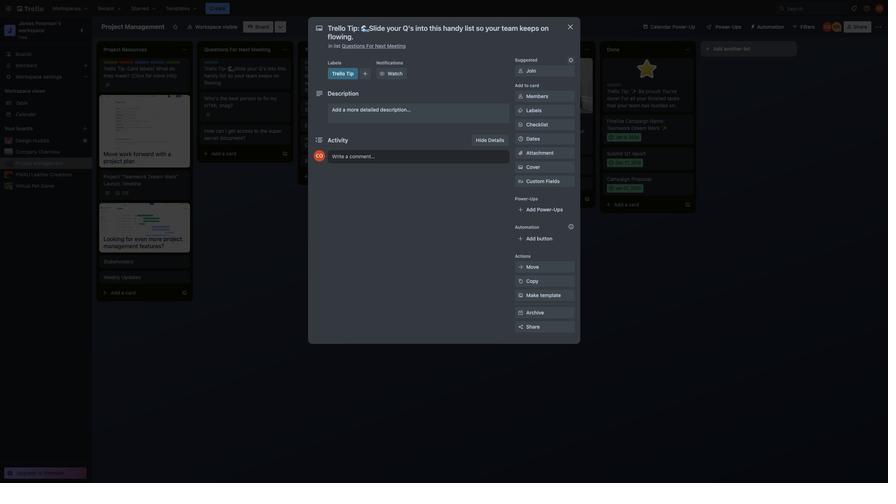 Task type: locate. For each thing, give the bounding box(es) containing it.
sm image inside members link
[[517, 93, 524, 100]]

0 horizontal spatial the
[[220, 95, 227, 101]]

a down jan 31, 2020 checkbox
[[625, 202, 628, 208]]

2 horizontal spatial the
[[322, 158, 329, 164]]

members
[[16, 62, 37, 68], [526, 93, 548, 99]]

2 vertical spatial project
[[104, 174, 120, 180]]

tip: left the be
[[621, 88, 630, 94]]

dream inside finalize campaign name: teamwork dream work ✨
[[632, 125, 647, 131]]

sm image for move
[[517, 264, 524, 271]]

0 horizontal spatial christina overa (christinaovera) image
[[314, 150, 325, 162]]

custom fields button
[[515, 178, 575, 185]]

christina overa (christinaovera) image down curate
[[314, 150, 325, 162]]

color: orange, title: "one more step" element
[[305, 138, 319, 140], [506, 160, 521, 163]]

color: yellow, title: "copy request" element
[[104, 61, 118, 64]]

sm image for copy
[[517, 278, 524, 285]]

add another list
[[713, 46, 751, 52]]

team inside trello tip trello tip: this is where assigned tasks live so that your team can see who's working on what and when it's due.
[[356, 73, 367, 79]]

team down heavy
[[506, 135, 518, 141]]

labels up the trello tip
[[328, 60, 342, 66]]

2 horizontal spatial tasks
[[668, 95, 680, 101]]

1 vertical spatial sketch
[[305, 158, 321, 164]]

0 vertical spatial project management
[[101, 23, 165, 30]]

tip: left 💬for
[[420, 66, 428, 72]]

1 sketch from the top
[[305, 107, 321, 113]]

those up slowing on the top of page
[[547, 121, 560, 127]]

pwau leather creations link
[[16, 171, 88, 178]]

that up the here. on the top of the page
[[537, 128, 546, 134]]

design inside design team social media assets
[[406, 111, 420, 116]]

sm image for watch
[[379, 70, 386, 77]]

2 horizontal spatial color: purple, title: "design team" element
[[406, 111, 432, 116]]

site
[[322, 107, 330, 113]]

0 horizontal spatial calendar
[[16, 111, 36, 117]]

"teamy
[[331, 158, 348, 164]]

notifications
[[376, 60, 403, 66]]

secret
[[204, 135, 219, 141]]

sm image
[[747, 21, 757, 31], [379, 70, 386, 77], [517, 264, 524, 271], [517, 292, 524, 299]]

share left show menu image
[[854, 24, 867, 30]]

can inside trello tip trello tip: this is where assigned tasks live so that your team can see who's working on what and when it's due.
[[369, 73, 377, 79]]

power-ups down budget approval
[[515, 196, 538, 202]]

that down is
[[334, 73, 343, 79]]

your up what
[[345, 73, 355, 79]]

Jan 31, 2020 checkbox
[[607, 184, 644, 193]]

labels up "splash"
[[526, 107, 542, 113]]

for left next
[[366, 43, 374, 49]]

tip: up mean?
[[117, 66, 126, 72]]

are left slowing on the top of page
[[547, 128, 555, 134]]

hide details link
[[472, 135, 509, 146]]

1 vertical spatial campaign
[[607, 176, 630, 182]]

trello inside trello tip: 💬for those in-between tasks that are almost done but also awaiting one last step.
[[406, 66, 418, 72]]

2 so from the left
[[327, 73, 333, 79]]

calendar
[[651, 24, 671, 30], [16, 111, 36, 117]]

team for redtape-
[[506, 135, 518, 141]]

1 horizontal spatial members
[[526, 93, 548, 99]]

✨
[[631, 88, 637, 94], [661, 125, 668, 131]]

the for sketch
[[322, 158, 329, 164]]

sm image for make template
[[517, 292, 524, 299]]

tip inside trello tip trello tip: ✨ be proud! you're done! for all your finished tasks that your team has hustled on.
[[620, 84, 626, 89]]

email
[[315, 122, 327, 128]]

add a card for add a card button under weekly updates link
[[111, 290, 136, 296]]

0 horizontal spatial create from template… image
[[182, 290, 187, 296]]

so down 🌊slide
[[228, 73, 233, 79]]

hide details
[[476, 137, 504, 143]]

calendar left the up
[[651, 24, 671, 30]]

freelancer contracts
[[506, 165, 554, 171]]

tip inside trello tip trello tip: 🌊slide your q's into this handy list so your team keeps on flowing.
[[217, 61, 223, 66]]

1 vertical spatial ✨
[[661, 125, 668, 131]]

tip for trello tip trello tip: 🌊slide your q's into this handy list so your team keeps on flowing.
[[217, 61, 223, 66]]

members down boards
[[16, 62, 37, 68]]

1 vertical spatial members link
[[515, 91, 575, 102]]

color: orange, title: "one more step" element up freelancer
[[506, 160, 521, 163]]

premium
[[43, 471, 64, 477]]

those inside trello tip trello tip: splash those redtape- heavy issues that are slowing your team down here.
[[547, 121, 560, 127]]

sm image inside the archive link
[[517, 310, 524, 317]]

project management inside board name "text box"
[[101, 23, 165, 30]]

share button down 0 notifications 'image'
[[844, 21, 872, 33]]

join link
[[515, 65, 575, 77]]

0 vertical spatial management
[[125, 23, 165, 30]]

design for design team social media assets
[[406, 111, 420, 116]]

huddle
[[33, 138, 49, 144]]

0 vertical spatial dream
[[632, 125, 647, 131]]

💬for
[[430, 66, 443, 72]]

team for q's
[[246, 73, 257, 79]]

0 vertical spatial labels
[[328, 60, 342, 66]]

0 horizontal spatial team
[[150, 61, 161, 66]]

customize views image
[[277, 23, 284, 30]]

color: sky, title: "trello tip" element
[[150, 61, 169, 66], [204, 61, 223, 66], [305, 61, 324, 66], [328, 68, 358, 79], [607, 84, 626, 89], [506, 116, 525, 122]]

on down into in the left top of the page
[[274, 73, 279, 79]]

1 vertical spatial on
[[339, 80, 345, 86]]

your down redtape- at the right top
[[575, 128, 585, 134]]

workspace
[[18, 27, 44, 33]]

workspace inside "button"
[[195, 24, 221, 30]]

curate customer list link
[[305, 142, 387, 149]]

upgrade to premium
[[16, 471, 64, 477]]

1 vertical spatial management
[[33, 160, 63, 166]]

more down what
[[153, 73, 165, 79]]

best
[[229, 95, 239, 101]]

sm image up heavy
[[517, 107, 524, 114]]

0 horizontal spatial power-ups
[[515, 196, 538, 202]]

banner
[[332, 107, 348, 113]]

upgrade
[[16, 471, 36, 477]]

to left fix
[[257, 95, 262, 101]]

updates
[[121, 274, 141, 280]]

more
[[153, 73, 165, 79], [347, 107, 359, 113]]

automation up add button
[[515, 225, 539, 230]]

halp
[[166, 61, 175, 66]]

"teamwork
[[121, 174, 147, 180]]

1 vertical spatial create from template… image
[[584, 196, 590, 202]]

the inside who's the best person to fix my html snag?
[[220, 95, 227, 101]]

1 horizontal spatial automation
[[757, 24, 784, 30]]

None text field
[[324, 22, 558, 43]]

create from template… image
[[484, 141, 489, 147], [584, 196, 590, 202], [685, 202, 691, 208]]

add a card for add a card button underneath "jan 31, 2020"
[[614, 202, 639, 208]]

Write a comment text field
[[328, 150, 509, 163]]

jan inside checkbox
[[616, 186, 623, 191]]

0 vertical spatial automation
[[757, 24, 784, 30]]

1 horizontal spatial management
[[125, 23, 165, 30]]

add
[[713, 46, 723, 52], [515, 83, 523, 88], [332, 107, 341, 113], [211, 151, 221, 157], [513, 196, 523, 202], [614, 202, 624, 208], [526, 207, 536, 213], [526, 236, 536, 242], [111, 290, 120, 296]]

calendar down table
[[16, 111, 36, 117]]

1 horizontal spatial the
[[260, 128, 267, 134]]

0 vertical spatial calendar
[[651, 24, 671, 30]]

sm image for join
[[517, 67, 524, 74]]

1 vertical spatial team
[[320, 102, 331, 107]]

1 vertical spatial christina overa (christinaovera) image
[[314, 150, 325, 162]]

calendar for calendar power-up
[[651, 24, 671, 30]]

0 vertical spatial project
[[101, 23, 123, 30]]

create from template… image for add a card button over add power-ups
[[584, 196, 590, 202]]

board
[[255, 24, 269, 30]]

sm image for checklist
[[517, 121, 524, 128]]

can left i
[[216, 128, 224, 134]]

christina overa (christinaovera) image right "filters"
[[823, 22, 832, 32]]

where
[[345, 66, 359, 72]]

dates button
[[515, 133, 575, 145]]

0 vertical spatial ✨
[[631, 88, 637, 94]]

to
[[525, 83, 529, 88], [257, 95, 262, 101], [254, 128, 259, 134], [38, 471, 42, 477]]

add down secret
[[211, 151, 221, 157]]

sketch down curate
[[305, 158, 321, 164]]

2 jan from the top
[[616, 186, 623, 191]]

1 horizontal spatial calendar
[[651, 24, 671, 30]]

1 vertical spatial automation
[[515, 225, 539, 230]]

2 sketch from the top
[[305, 158, 321, 164]]

workspace up table
[[4, 88, 31, 94]]

team left banner
[[320, 102, 331, 107]]

0 vertical spatial sketch
[[305, 107, 321, 113]]

0 vertical spatial jan
[[616, 135, 623, 140]]

sm image left copy
[[517, 278, 524, 285]]

add a card down jan 31, 2020 checkbox
[[614, 202, 639, 208]]

in
[[329, 43, 333, 49]]

add down 'suggested'
[[515, 83, 523, 88]]

christina overa (christinaovera) image
[[823, 22, 832, 32], [314, 150, 325, 162]]

for left all
[[621, 95, 629, 101]]

dream left work
[[632, 125, 647, 131]]

✨ inside trello tip trello tip: ✨ be proud! you're done! for all your finished tasks that your team has hustled on.
[[631, 88, 637, 94]]

0 horizontal spatial on
[[274, 73, 279, 79]]

0 vertical spatial on
[[274, 73, 279, 79]]

project for project "teamwork dream work" launch timeline link
[[104, 174, 120, 180]]

design
[[135, 61, 149, 66], [305, 102, 319, 107], [406, 111, 420, 116], [16, 138, 31, 144]]

0 horizontal spatial tasks
[[305, 73, 317, 79]]

share for bottom share 'button'
[[526, 324, 540, 330]]

campaign down has on the right top of the page
[[626, 118, 649, 124]]

members link up labels link
[[515, 91, 575, 102]]

0 horizontal spatial ✨
[[631, 88, 637, 94]]

color: sky, title: "trello tip" element for trello tip: this is where assigned tasks live so that your team can see who's working on what and when it's due.
[[305, 61, 324, 66]]

info)
[[166, 73, 177, 79]]

2 vertical spatial ups
[[554, 207, 563, 213]]

calendar power-up
[[651, 24, 695, 30]]

jan left "31,"
[[616, 186, 623, 191]]

list
[[334, 43, 341, 49], [744, 46, 751, 52], [220, 73, 226, 79], [345, 142, 351, 148]]

1 horizontal spatial those
[[547, 121, 560, 127]]

2 vertical spatial team
[[421, 111, 432, 116]]

1 vertical spatial those
[[547, 121, 560, 127]]

0 vertical spatial color: purple, title: "design team" element
[[135, 61, 161, 66]]

the left super
[[260, 128, 267, 134]]

splash
[[530, 121, 546, 127]]

share for rightmost share 'button'
[[854, 24, 867, 30]]

sm image inside checklist link
[[517, 121, 524, 128]]

design inside design team sketch site banner
[[305, 102, 319, 107]]

1 jan from the top
[[616, 135, 623, 140]]

0 vertical spatial are
[[429, 73, 437, 79]]

trello inside trello tip: card labels! what do they mean? (click for more info)
[[104, 66, 116, 72]]

a down document?
[[222, 151, 225, 157]]

sm image down add to card
[[517, 93, 524, 100]]

the up snag?
[[220, 95, 227, 101]]

team down all
[[629, 102, 640, 109]]

1 horizontal spatial labels
[[526, 107, 542, 113]]

list right customer
[[345, 142, 351, 148]]

0 vertical spatial power-ups
[[716, 24, 742, 30]]

power-ups up add another list in the right of the page
[[716, 24, 742, 30]]

can inside how can i get access to the super secret document?
[[216, 128, 224, 134]]

members link
[[0, 60, 92, 71], [515, 91, 575, 102]]

template
[[540, 293, 561, 299]]

project for project management link
[[16, 160, 32, 166]]

1 vertical spatial share
[[526, 324, 540, 330]]

1 horizontal spatial tasks
[[406, 73, 418, 79]]

share down archive
[[526, 324, 540, 330]]

approval
[[524, 180, 544, 187]]

team inside design team social media assets
[[421, 111, 432, 116]]

1 horizontal spatial can
[[369, 73, 377, 79]]

meeting
[[387, 43, 406, 49]]

labels link
[[515, 105, 575, 116]]

tip: inside trello tip trello tip: ✨ be proud! you're done! for all your finished tasks that your team has hustled on.
[[621, 88, 630, 94]]

card for add a card button underneath "jan 31, 2020"
[[629, 202, 639, 208]]

leather
[[31, 172, 49, 178]]

sm image up the 'when'
[[379, 70, 386, 77]]

tasks up awaiting
[[406, 73, 418, 79]]

budget
[[506, 180, 523, 187]]

1 vertical spatial workspace
[[4, 88, 31, 94]]

design huddle link
[[16, 137, 79, 144]]

ben nelson (bennelson96) image
[[832, 22, 842, 32]]

tip for trello tip trello tip: ✨ be proud! you're done! for all your finished tasks that your team has hustled on.
[[620, 84, 626, 89]]

down
[[519, 135, 532, 141]]

color: purple, title: "design team" element
[[135, 61, 161, 66], [305, 102, 331, 107], [406, 111, 432, 116]]

your down the be
[[637, 95, 647, 101]]

sm image up "add another list" button
[[747, 21, 757, 31]]

0 horizontal spatial project management
[[16, 160, 63, 166]]

color: orange, title: "one more step" element for curate
[[305, 138, 319, 140]]

add a card button up add power-ups
[[502, 194, 582, 205]]

one
[[426, 80, 434, 86]]

2020 inside 'option'
[[629, 135, 639, 140]]

add another list button
[[701, 41, 797, 57]]

sketch inside design team sketch site banner
[[305, 107, 321, 113]]

that down done!
[[607, 102, 616, 109]]

color: purple, title: "design team" element for sketch site banner
[[305, 102, 331, 107]]

0 vertical spatial members
[[16, 62, 37, 68]]

share button down the archive link
[[515, 322, 575, 333]]

sm image inside labels link
[[517, 107, 524, 114]]

2020 right "31,"
[[631, 186, 641, 191]]

ups up another
[[732, 24, 742, 30]]

sm image inside copy link
[[517, 278, 524, 285]]

0 vertical spatial those
[[445, 66, 458, 72]]

1 horizontal spatial christina overa (christinaovera) image
[[823, 22, 832, 32]]

tip: inside trello tip trello tip: splash those redtape- heavy issues that are slowing your team down here.
[[520, 121, 529, 127]]

q's
[[259, 66, 266, 72]]

create from template… image for trello tip: 🌊slide your q's into this handy list so your team keeps on flowing.
[[282, 151, 288, 157]]

1 horizontal spatial are
[[547, 128, 555, 134]]

peterson's
[[35, 20, 61, 26]]

those up almost
[[445, 66, 458, 72]]

1 horizontal spatial color: orange, title: "one more step" element
[[506, 160, 521, 163]]

jan inside 'option'
[[616, 135, 623, 140]]

the inside sketch the "teamy dreamy" font link
[[322, 158, 329, 164]]

tip: up issues on the top right of the page
[[520, 121, 529, 127]]

0 vertical spatial members link
[[0, 60, 92, 71]]

tip: up the live
[[319, 66, 327, 72]]

sm image inside automation button
[[747, 21, 757, 31]]

2 vertical spatial color: purple, title: "design team" element
[[406, 111, 432, 116]]

team inside trello tip trello tip: splash those redtape- heavy issues that are slowing your team down here.
[[506, 135, 518, 141]]

access
[[237, 128, 253, 134]]

1 so from the left
[[228, 73, 233, 79]]

what
[[346, 80, 357, 86]]

tip inside trello tip trello tip: splash those redtape- heavy issues that are slowing your team down here.
[[519, 116, 525, 122]]

0 vertical spatial campaign
[[626, 118, 649, 124]]

curate customer list
[[305, 142, 351, 148]]

sm image for suggested
[[568, 57, 575, 64]]

filters
[[801, 24, 815, 30]]

calendar for calendar
[[16, 111, 36, 117]]

0 horizontal spatial labels
[[328, 60, 342, 66]]

1 vertical spatial the
[[260, 128, 267, 134]]

sm image inside make template link
[[517, 292, 524, 299]]

list right another
[[744, 46, 751, 52]]

1 vertical spatial can
[[216, 128, 224, 134]]

team
[[150, 61, 161, 66], [320, 102, 331, 107], [421, 111, 432, 116]]

1 horizontal spatial ✨
[[661, 125, 668, 131]]

2020 inside checkbox
[[631, 186, 641, 191]]

j link
[[4, 25, 16, 36]]

0 vertical spatial christina overa (christinaovera) image
[[823, 22, 832, 32]]

team inside trello tip trello tip: 🌊slide your q's into this handy list so your team keeps on flowing.
[[246, 73, 257, 79]]

the for who's
[[220, 95, 227, 101]]

switch to… image
[[5, 5, 12, 12]]

create button
[[206, 3, 230, 14]]

sketch the "teamy dreamy" font
[[305, 158, 381, 164]]

hustled
[[651, 102, 668, 109]]

overview
[[39, 149, 60, 155]]

to right access
[[254, 128, 259, 134]]

team for sketch
[[320, 102, 331, 107]]

sm image inside cover link
[[517, 164, 524, 171]]

trello tip: this is where assigned tasks live so that your team can see who's working on what and when it's due. link
[[305, 65, 387, 94]]

management left star or unstar board icon at left
[[125, 23, 165, 30]]

ups up add power-ups
[[530, 196, 538, 202]]

sm image inside watch 'button'
[[379, 70, 386, 77]]

your down done!
[[617, 102, 628, 109]]

share
[[854, 24, 867, 30], [526, 324, 540, 330]]

1 horizontal spatial color: purple, title: "design team" element
[[305, 102, 331, 107]]

move link
[[515, 262, 575, 273]]

on inside trello tip trello tip: 🌊slide your q's into this handy list so your team keeps on flowing.
[[274, 73, 279, 79]]

team inside design team sketch site banner
[[320, 102, 331, 107]]

2020 for campaign
[[629, 135, 639, 140]]

add power-ups
[[526, 207, 563, 213]]

0 horizontal spatial color: orange, title: "one more step" element
[[305, 138, 319, 140]]

list inside curate customer list link
[[345, 142, 351, 148]]

1 vertical spatial share button
[[515, 322, 575, 333]]

sm image left cover
[[517, 164, 524, 171]]

to right upgrade
[[38, 471, 42, 477]]

workspace down create "button"
[[195, 24, 221, 30]]

freelancer contracts link
[[506, 165, 589, 172]]

add down jan 31, 2020 checkbox
[[614, 202, 624, 208]]

2020 for proposal
[[631, 186, 641, 191]]

project inside "project "teamwork dream work" launch timeline"
[[104, 174, 120, 180]]

sm image inside move 'link'
[[517, 264, 524, 271]]

checklist
[[526, 122, 548, 128]]

attachment button
[[515, 148, 575, 159]]

1 vertical spatial jan
[[616, 186, 623, 191]]

1 horizontal spatial project management
[[101, 23, 165, 30]]

add button
[[526, 236, 553, 242]]

1 vertical spatial calendar
[[16, 111, 36, 117]]

sm image up down
[[517, 121, 524, 128]]

tip: inside trello tip trello tip: 🌊slide your q's into this handy list so your team keeps on flowing.
[[218, 66, 227, 72]]

tip: up handy
[[218, 66, 227, 72]]

finalize campaign name: teamwork dream work ✨ link
[[607, 118, 689, 132]]

1 horizontal spatial workspace
[[195, 24, 221, 30]]

0 vertical spatial the
[[220, 95, 227, 101]]

0 horizontal spatial dream
[[148, 174, 163, 180]]

1 horizontal spatial create from template… image
[[282, 151, 288, 157]]

who's
[[305, 80, 318, 86]]

can up the 'when'
[[369, 73, 377, 79]]

1 horizontal spatial ups
[[554, 207, 563, 213]]

1 vertical spatial are
[[547, 128, 555, 134]]

on down the trello tip
[[339, 80, 345, 86]]

0 vertical spatial workspace
[[195, 24, 221, 30]]

1 horizontal spatial power-ups
[[716, 24, 742, 30]]

0 vertical spatial team
[[150, 61, 161, 66]]

list inside trello tip trello tip: 🌊slide your q's into this handy list so your team keeps on flowing.
[[220, 73, 226, 79]]

on inside trello tip trello tip: this is where assigned tasks live so that your team can see who's working on what and when it's due.
[[339, 80, 345, 86]]

✨ up all
[[631, 88, 637, 94]]

color: orange, title: "one more step" element for freelancer
[[506, 160, 521, 163]]

list inside "add another list" button
[[744, 46, 751, 52]]

0 horizontal spatial ups
[[530, 196, 538, 202]]

2 vertical spatial create from template… image
[[685, 202, 691, 208]]

html
[[204, 102, 218, 109]]

create from template… image
[[282, 151, 288, 157], [182, 290, 187, 296]]

fix
[[263, 95, 269, 101]]

0 horizontal spatial so
[[228, 73, 233, 79]]

trello tip trello tip: splash those redtape- heavy issues that are slowing your team down here.
[[506, 116, 585, 141]]

tip inside trello tip trello tip: this is where assigned tasks live so that your team can see who's working on what and when it's due.
[[318, 61, 324, 66]]

this
[[329, 66, 338, 72]]

last
[[436, 80, 444, 86]]

color: purple, title: "design team" element for social media assets
[[406, 111, 432, 116]]

sm image down actions
[[517, 264, 524, 271]]

1 vertical spatial create from template… image
[[182, 290, 187, 296]]

tasks inside trello tip trello tip: ✨ be proud! you're done! for all your finished tasks that your team has hustled on.
[[668, 95, 680, 101]]

1 vertical spatial 2020
[[631, 186, 641, 191]]

your inside trello tip trello tip: splash those redtape- heavy issues that are slowing your team down here.
[[575, 128, 585, 134]]

team up for
[[150, 61, 161, 66]]

primary element
[[0, 0, 888, 17]]

are inside trello tip: 💬for those in-between tasks that are almost done but also awaiting one last step.
[[429, 73, 437, 79]]

1 horizontal spatial on
[[339, 80, 345, 86]]

sm image left make
[[517, 292, 524, 299]]

you're
[[662, 88, 677, 94]]

1 horizontal spatial dream
[[632, 125, 647, 131]]

the left "teamy
[[322, 158, 329, 164]]

tip: inside trello tip trello tip: this is where assigned tasks live so that your team can see who's working on what and when it's due.
[[319, 66, 327, 72]]

ups down budget approval link
[[554, 207, 563, 213]]

team right the social
[[421, 111, 432, 116]]

sm image inside join link
[[517, 67, 524, 74]]

card for add a card button under document?
[[226, 151, 237, 157]]

1 horizontal spatial team
[[320, 102, 331, 107]]

tip:
[[117, 66, 126, 72], [218, 66, 227, 72], [319, 66, 327, 72], [420, 66, 428, 72], [621, 88, 630, 94], [520, 121, 529, 127]]

detailed
[[360, 107, 379, 113]]

card for add a card button under weekly updates link
[[125, 290, 136, 296]]

automation down search image
[[757, 24, 784, 30]]

1 vertical spatial for
[[621, 95, 629, 101]]

add to card
[[515, 83, 539, 88]]

0 vertical spatial for
[[366, 43, 374, 49]]

my
[[270, 95, 277, 101]]

1 horizontal spatial create from template… image
[[584, 196, 590, 202]]

create from template… image for trello tip: card labels! what do they mean? (click for more info)
[[182, 290, 187, 296]]

table
[[16, 100, 28, 106]]

who's the best person to fix my html snag? link
[[204, 95, 287, 109]]

1
[[515, 145, 517, 150]]

members down add to card
[[526, 93, 548, 99]]

0 horizontal spatial members
[[16, 62, 37, 68]]

team left keeps
[[246, 73, 257, 79]]

campaign inside finalize campaign name: teamwork dream work ✨
[[626, 118, 649, 124]]

finalize campaign name: teamwork dream work ✨
[[607, 118, 668, 131]]

are up the one
[[429, 73, 437, 79]]

members for the rightmost members link
[[526, 93, 548, 99]]

sm image
[[568, 57, 575, 64], [517, 67, 524, 74], [517, 93, 524, 100], [517, 107, 524, 114], [517, 121, 524, 128], [517, 164, 524, 171], [517, 278, 524, 285], [517, 310, 524, 317]]

tip: for live
[[319, 66, 327, 72]]

tip: for for
[[621, 88, 630, 94]]

move
[[526, 264, 539, 270]]

0 vertical spatial 2020
[[629, 135, 639, 140]]

0 horizontal spatial workspace
[[4, 88, 31, 94]]

that up the one
[[419, 73, 428, 79]]

so up working on the left top
[[327, 73, 333, 79]]



Task type: describe. For each thing, give the bounding box(es) containing it.
card
[[127, 66, 138, 72]]

show menu image
[[875, 23, 882, 30]]

are inside trello tip trello tip: splash those redtape- heavy issues that are slowing your team down here.
[[547, 128, 555, 134]]

automation button
[[747, 21, 789, 33]]

add right site on the top left
[[332, 107, 341, 113]]

open information menu image
[[863, 5, 871, 12]]

add a card down budget approval
[[513, 196, 539, 202]]

starred icon image
[[82, 138, 88, 144]]

power- inside button
[[716, 24, 732, 30]]

done
[[455, 73, 466, 79]]

stakeholders link
[[104, 258, 186, 265]]

how can i get access to the super secret document? link
[[204, 128, 287, 142]]

add a more detailed description… link
[[328, 104, 509, 123]]

dream inside "project "teamwork dream work" launch timeline"
[[148, 174, 163, 180]]

color: sky, title: "trello tip" element for trello tip: 🌊slide your q's into this handy list so your team keeps on flowing.
[[204, 61, 223, 66]]

design team sketch site banner
[[305, 102, 348, 113]]

more inside trello tip: card labels! what do they mean? (click for more info)
[[153, 73, 165, 79]]

your down 🌊slide
[[234, 73, 244, 79]]

6
[[126, 190, 129, 196]]

watch
[[388, 71, 403, 77]]

automation inside button
[[757, 24, 784, 30]]

tasks inside trello tip trello tip: this is where assigned tasks live so that your team can see who's working on what and when it's due.
[[305, 73, 317, 79]]

color: red, title: "priority" element
[[119, 61, 134, 66]]

sketch site banner link
[[305, 106, 387, 113]]

add board image
[[82, 126, 88, 132]]

color: sky, title: "trello tip" element for trello tip: splash those redtape- heavy issues that are slowing your team down here.
[[506, 116, 525, 122]]

a down weekly updates
[[121, 290, 124, 296]]

questions
[[342, 43, 365, 49]]

card down join
[[530, 83, 539, 88]]

a down budget approval
[[524, 196, 527, 202]]

in-
[[459, 66, 465, 72]]

tasks inside trello tip: 💬for those in-between tasks that are almost done but also awaiting one last step.
[[406, 73, 418, 79]]

campaign proposal link
[[607, 176, 689, 183]]

workspace for workspace visible
[[195, 24, 221, 30]]

customer
[[322, 142, 343, 148]]

add down weekly
[[111, 290, 120, 296]]

tip for trello tip trello tip: splash those redtape- heavy issues that are slowing your team down here.
[[519, 116, 525, 122]]

create from template… image for add a card button underneath "jan 31, 2020"
[[685, 202, 691, 208]]

jan for campaign
[[616, 186, 623, 191]]

0 notifications image
[[850, 4, 858, 13]]

ups inside button
[[732, 24, 742, 30]]

table link
[[16, 100, 88, 107]]

into
[[268, 66, 276, 72]]

boards link
[[0, 49, 92, 60]]

tip: inside trello tip: card labels! what do they mean? (click for more info)
[[117, 66, 126, 72]]

keeps
[[259, 73, 272, 79]]

your left "q's"
[[247, 66, 257, 72]]

budget approval
[[506, 180, 544, 187]]

your inside trello tip trello tip: this is where assigned tasks live so that your team can see who's working on what and when it's due.
[[345, 73, 355, 79]]

tip: inside trello tip: 💬for those in-between tasks that are almost done but also awaiting one last step.
[[420, 66, 428, 72]]

see
[[378, 73, 387, 79]]

christina overa (christinaovera) image
[[875, 4, 884, 13]]

0 horizontal spatial color: purple, title: "design team" element
[[135, 61, 161, 66]]

star or unstar board image
[[173, 24, 178, 30]]

trello tip: ✨ be proud! you're done! for all your finished tasks that your team has hustled on. link
[[607, 88, 689, 109]]

game
[[41, 183, 54, 189]]

calendar link
[[16, 111, 88, 118]]

almost
[[438, 73, 453, 79]]

sm image for automation
[[747, 21, 757, 31]]

document?
[[220, 135, 246, 141]]

a up edit email drafts link at the left
[[343, 107, 346, 113]]

project "teamwork dream work" launch timeline
[[104, 174, 179, 187]]

that inside trello tip trello tip: splash those redtape- heavy issues that are slowing your team down here.
[[537, 128, 546, 134]]

close dialog image
[[566, 23, 575, 31]]

power-ups inside button
[[716, 24, 742, 30]]

finished
[[648, 95, 666, 101]]

james
[[18, 20, 34, 26]]

add left the button
[[526, 236, 536, 242]]

trello tip trello tip: 🌊slide your q's into this handy list so your team keeps on flowing.
[[204, 61, 286, 86]]

trello tip halp
[[150, 61, 175, 66]]

tip for trello tip
[[346, 71, 354, 77]]

submit q1 report link
[[607, 150, 689, 157]]

Dec 17, 2019 checkbox
[[607, 159, 643, 167]]

drafts
[[329, 122, 342, 128]]

fields
[[546, 178, 560, 184]]

sm image for members
[[517, 93, 524, 100]]

add down budget
[[513, 196, 523, 202]]

budget approval link
[[506, 180, 589, 187]]

design for design huddle
[[16, 138, 31, 144]]

get
[[228, 128, 236, 134]]

management inside board name "text box"
[[125, 23, 165, 30]]

priority design team
[[119, 61, 161, 66]]

those inside trello tip: 💬for those in-between tasks that are almost done but also awaiting one last step.
[[445, 66, 458, 72]]

add a card for add a card button under document?
[[211, 151, 237, 157]]

0 horizontal spatial automation
[[515, 225, 539, 230]]

list right in
[[334, 43, 341, 49]]

0
[[122, 190, 125, 196]]

0 horizontal spatial for
[[366, 43, 374, 49]]

attachment
[[526, 150, 554, 156]]

sm image for labels
[[517, 107, 524, 114]]

to inside how can i get access to the super secret document?
[[254, 128, 259, 134]]

filters button
[[790, 21, 817, 33]]

design huddle
[[16, 138, 49, 144]]

1 vertical spatial labels
[[526, 107, 542, 113]]

tip: for that
[[520, 121, 529, 127]]

media
[[421, 115, 435, 121]]

project inside board name "text box"
[[101, 23, 123, 30]]

handy
[[204, 73, 218, 79]]

1 horizontal spatial more
[[347, 107, 359, 113]]

that inside trello tip trello tip: this is where assigned tasks live so that your team can see who's working on what and when it's due.
[[334, 73, 343, 79]]

add left another
[[713, 46, 723, 52]]

freelancer
[[506, 165, 531, 171]]

trello tip trello tip: ✨ be proud! you're done! for all your finished tasks that your team has hustled on.
[[607, 84, 680, 109]]

Search field
[[776, 3, 847, 14]]

and
[[359, 80, 367, 86]]

1 vertical spatial project management
[[16, 160, 63, 166]]

font
[[371, 158, 381, 164]]

design team social media assets
[[406, 111, 451, 121]]

company
[[16, 149, 37, 155]]

17,
[[625, 160, 630, 166]]

Board name text field
[[98, 21, 168, 33]]

0 horizontal spatial management
[[33, 160, 63, 166]]

tip for trello tip trello tip: this is where assigned tasks live so that your team can see who's working on what and when it's due.
[[318, 61, 324, 66]]

cover link
[[515, 162, 575, 173]]

add a card button down "jan 31, 2020"
[[603, 199, 682, 211]]

custom fields
[[526, 178, 560, 184]]

31,
[[624, 186, 630, 191]]

copy
[[526, 278, 539, 284]]

project management link
[[16, 160, 88, 167]]

your boards with 5 items element
[[4, 124, 72, 133]]

0 horizontal spatial members link
[[0, 60, 92, 71]]

snag?
[[219, 102, 233, 109]]

person
[[240, 95, 256, 101]]

sm image for cover
[[517, 164, 524, 171]]

work
[[648, 125, 660, 131]]

design for design team sketch site banner
[[305, 102, 319, 107]]

workspace for workspace views
[[4, 88, 31, 94]]

0 vertical spatial create from template… image
[[484, 141, 489, 147]]

creations
[[50, 172, 72, 178]]

team inside trello tip trello tip: ✨ be proud! you're done! for all your finished tasks that your team has hustled on.
[[629, 102, 640, 109]]

has
[[642, 102, 650, 109]]

james peterson's workspace free
[[18, 20, 62, 40]]

campaign inside campaign proposal link
[[607, 176, 630, 182]]

to down join
[[525, 83, 529, 88]]

campaign proposal
[[607, 176, 652, 182]]

tip for trello tip halp
[[163, 61, 169, 66]]

step.
[[445, 80, 457, 86]]

archive
[[526, 310, 544, 316]]

color: sky, title: "trello tip" element for trello tip: ✨ be proud! you're done! for all your finished tasks that your team has hustled on.
[[607, 84, 626, 89]]

details
[[488, 137, 504, 143]]

your
[[4, 126, 15, 132]]

1 horizontal spatial share button
[[844, 21, 872, 33]]

9,
[[624, 135, 628, 140]]

upgrade to premium link
[[4, 468, 87, 479]]

for
[[146, 73, 152, 79]]

weekly updates
[[104, 274, 141, 280]]

color: lime, title: "halp" element
[[166, 61, 180, 66]]

/
[[125, 190, 126, 196]]

jan 9, 2020
[[616, 135, 639, 140]]

team for where
[[356, 73, 367, 79]]

Jan 9, 2020 checkbox
[[607, 133, 642, 142]]

1 vertical spatial ups
[[530, 196, 538, 202]]

that inside trello tip: 💬for those in-between tasks that are almost done but also awaiting one last step.
[[419, 73, 428, 79]]

so inside trello tip trello tip: 🌊slide your q's into this handy list so your team keeps on flowing.
[[228, 73, 233, 79]]

virtual pet game
[[16, 183, 54, 189]]

add down approval
[[526, 207, 536, 213]]

make template link
[[515, 290, 575, 301]]

when
[[369, 80, 381, 86]]

add a card button down document?
[[200, 148, 279, 160]]

tip: for handy
[[218, 66, 227, 72]]

company overview
[[16, 149, 60, 155]]

members for left members link
[[16, 62, 37, 68]]

but
[[468, 73, 475, 79]]

the inside how can i get access to the super secret document?
[[260, 128, 267, 134]]

for inside trello tip trello tip: ✨ be proud! you're done! for all your finished tasks that your team has hustled on.
[[621, 95, 629, 101]]

name:
[[650, 118, 665, 124]]

that inside trello tip trello tip: ✨ be proud! you're done! for all your finished tasks that your team has hustled on.
[[607, 102, 616, 109]]

virtual
[[16, 183, 30, 189]]

jan for finalize
[[616, 135, 623, 140]]

so inside trello tip trello tip: this is where assigned tasks live so that your team can see who's working on what and when it's due.
[[327, 73, 333, 79]]

add a card button down weekly updates link
[[99, 287, 179, 299]]

team for social
[[421, 111, 432, 116]]

search image
[[779, 6, 785, 11]]

to inside who's the best person to fix my html snag?
[[257, 95, 262, 101]]

watch button
[[376, 68, 407, 79]]

is
[[340, 66, 344, 72]]

sm image for archive
[[517, 310, 524, 317]]

visible
[[223, 24, 238, 30]]

✨ inside finalize campaign name: teamwork dream work ✨
[[661, 125, 668, 131]]

1 horizontal spatial members link
[[515, 91, 575, 102]]

card up add power-ups
[[528, 196, 539, 202]]



Task type: vqa. For each thing, say whether or not it's contained in the screenshot.
the right Dream
yes



